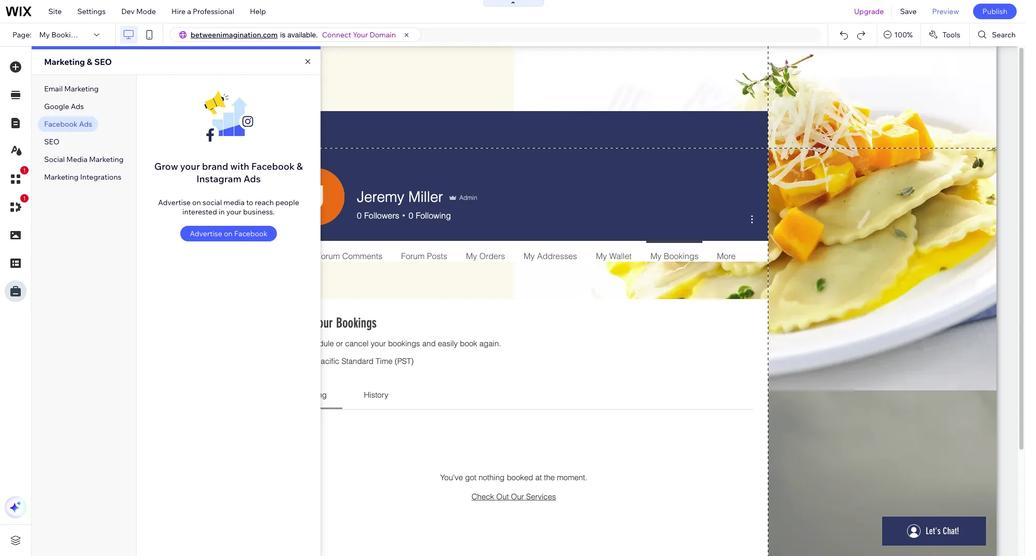 Task type: describe. For each thing, give the bounding box(es) containing it.
connect
[[322, 30, 351, 40]]

instagram
[[197, 173, 242, 185]]

on for facebook
[[224, 229, 233, 239]]

site
[[48, 7, 62, 16]]

domain
[[370, 30, 396, 40]]

google ads
[[44, 102, 84, 111]]

professional
[[193, 7, 234, 16]]

business.
[[243, 207, 275, 217]]

search button
[[971, 23, 1026, 46]]

2 1 button from the top
[[5, 194, 29, 218]]

1 horizontal spatial seo
[[94, 57, 112, 67]]

ads inside grow your brand with facebook & instagram ads
[[244, 173, 261, 185]]

1 vertical spatial seo
[[44, 137, 59, 147]]

social
[[44, 155, 65, 164]]

with
[[230, 161, 249, 173]]

your inside the advertise on social media to reach people interested in your business.
[[227, 207, 242, 217]]

advertise for advertise on social media to reach people interested in your business.
[[158, 198, 191, 207]]

& inside grow your brand with facebook & instagram ads
[[297, 161, 303, 173]]

social
[[203, 198, 222, 207]]

grow your brand with facebook & instagram ads
[[154, 161, 303, 185]]

facebook ads
[[44, 120, 92, 129]]

your
[[353, 30, 368, 40]]

a
[[187, 7, 191, 16]]

advertise on social media to reach people interested in your business.
[[158, 198, 299, 217]]

on for social
[[192, 198, 201, 207]]

is
[[280, 31, 286, 39]]

bookings
[[51, 30, 83, 40]]

media
[[224, 198, 245, 207]]

media
[[66, 155, 88, 164]]

available.
[[288, 31, 318, 39]]

1 1 from the top
[[23, 167, 26, 174]]

grow
[[154, 161, 178, 173]]

tools
[[943, 30, 961, 40]]

2 1 from the top
[[23, 196, 26, 202]]

marketing down "bookings"
[[44, 57, 85, 67]]



Task type: vqa. For each thing, say whether or not it's contained in the screenshot.
AND
no



Task type: locate. For each thing, give the bounding box(es) containing it.
on inside button
[[224, 229, 233, 239]]

facebook
[[44, 120, 78, 129], [252, 161, 295, 173], [234, 229, 268, 239]]

ads down email marketing
[[71, 102, 84, 111]]

0 vertical spatial seo
[[94, 57, 112, 67]]

google
[[44, 102, 69, 111]]

1 horizontal spatial your
[[227, 207, 242, 217]]

advertise down interested
[[190, 229, 222, 239]]

preview
[[933, 7, 960, 16]]

0 vertical spatial advertise
[[158, 198, 191, 207]]

1 vertical spatial facebook
[[252, 161, 295, 173]]

my bookings
[[39, 30, 83, 40]]

100% button
[[878, 23, 921, 46]]

integrations
[[80, 173, 122, 182]]

save
[[901, 7, 917, 16]]

1 vertical spatial advertise
[[190, 229, 222, 239]]

facebook down google ads
[[44, 120, 78, 129]]

dev
[[121, 7, 135, 16]]

0 horizontal spatial your
[[180, 161, 200, 173]]

brand
[[202, 161, 228, 173]]

facebook right the with at the left top of the page
[[252, 161, 295, 173]]

0 vertical spatial on
[[192, 198, 201, 207]]

preview button
[[925, 0, 968, 23]]

facebook inside grow your brand with facebook & instagram ads
[[252, 161, 295, 173]]

ads
[[71, 102, 84, 111], [79, 120, 92, 129], [244, 173, 261, 185]]

0 vertical spatial &
[[87, 57, 92, 67]]

your inside grow your brand with facebook & instagram ads
[[180, 161, 200, 173]]

facebook down business.
[[234, 229, 268, 239]]

0 horizontal spatial seo
[[44, 137, 59, 147]]

advertise inside button
[[190, 229, 222, 239]]

advertise on facebook
[[190, 229, 268, 239]]

email marketing
[[44, 84, 99, 94]]

1
[[23, 167, 26, 174], [23, 196, 26, 202]]

your right grow
[[180, 161, 200, 173]]

your
[[180, 161, 200, 173], [227, 207, 242, 217]]

0 vertical spatial facebook
[[44, 120, 78, 129]]

seo
[[94, 57, 112, 67], [44, 137, 59, 147]]

1 button
[[5, 166, 29, 190], [5, 194, 29, 218]]

0 vertical spatial 1
[[23, 167, 26, 174]]

upgrade
[[855, 7, 885, 16]]

marketing down social
[[44, 173, 79, 182]]

&
[[87, 57, 92, 67], [297, 161, 303, 173]]

marketing & seo
[[44, 57, 112, 67]]

your right in
[[227, 207, 242, 217]]

tools button
[[921, 23, 970, 46]]

ads for facebook ads
[[79, 120, 92, 129]]

marketing
[[44, 57, 85, 67], [64, 84, 99, 94], [89, 155, 124, 164], [44, 173, 79, 182]]

0 vertical spatial 1 button
[[5, 166, 29, 190]]

ads for google ads
[[71, 102, 84, 111]]

1 1 button from the top
[[5, 166, 29, 190]]

marketing integrations
[[44, 173, 122, 182]]

to
[[246, 198, 253, 207]]

marketing up integrations
[[89, 155, 124, 164]]

1 vertical spatial 1 button
[[5, 194, 29, 218]]

advertise down grow
[[158, 198, 191, 207]]

1 horizontal spatial on
[[224, 229, 233, 239]]

ads down google ads
[[79, 120, 92, 129]]

advertise for advertise on facebook
[[190, 229, 222, 239]]

hire
[[172, 7, 186, 16]]

is available. connect your domain
[[280, 30, 396, 40]]

advertise
[[158, 198, 191, 207], [190, 229, 222, 239]]

facebook inside button
[[234, 229, 268, 239]]

& up email marketing
[[87, 57, 92, 67]]

1 vertical spatial 1
[[23, 196, 26, 202]]

0 vertical spatial ads
[[71, 102, 84, 111]]

1 vertical spatial your
[[227, 207, 242, 217]]

2 vertical spatial ads
[[244, 173, 261, 185]]

in
[[219, 207, 225, 217]]

on down in
[[224, 229, 233, 239]]

publish
[[983, 7, 1008, 16]]

0 horizontal spatial on
[[192, 198, 201, 207]]

social media marketing
[[44, 155, 124, 164]]

email
[[44, 84, 63, 94]]

marketing up google ads
[[64, 84, 99, 94]]

2 vertical spatial facebook
[[234, 229, 268, 239]]

on inside the advertise on social media to reach people interested in your business.
[[192, 198, 201, 207]]

settings
[[77, 7, 106, 16]]

search
[[993, 30, 1017, 40]]

betweenimagination.com
[[191, 30, 278, 40]]

seo up email marketing
[[94, 57, 112, 67]]

interested
[[183, 207, 217, 217]]

0 vertical spatial your
[[180, 161, 200, 173]]

1 vertical spatial &
[[297, 161, 303, 173]]

100%
[[895, 30, 914, 40]]

people
[[276, 198, 299, 207]]

advertise on facebook button
[[181, 226, 277, 242]]

mode
[[136, 7, 156, 16]]

on
[[192, 198, 201, 207], [224, 229, 233, 239]]

1 horizontal spatial &
[[297, 161, 303, 173]]

on left social
[[192, 198, 201, 207]]

save button
[[893, 0, 925, 23]]

advertise inside the advertise on social media to reach people interested in your business.
[[158, 198, 191, 207]]

my
[[39, 30, 50, 40]]

reach
[[255, 198, 274, 207]]

seo up social
[[44, 137, 59, 147]]

dev mode
[[121, 7, 156, 16]]

help
[[250, 7, 266, 16]]

1 vertical spatial ads
[[79, 120, 92, 129]]

publish button
[[974, 4, 1018, 19]]

0 horizontal spatial &
[[87, 57, 92, 67]]

ads down the with at the left top of the page
[[244, 173, 261, 185]]

1 vertical spatial on
[[224, 229, 233, 239]]

& up people
[[297, 161, 303, 173]]

hire a professional
[[172, 7, 234, 16]]



